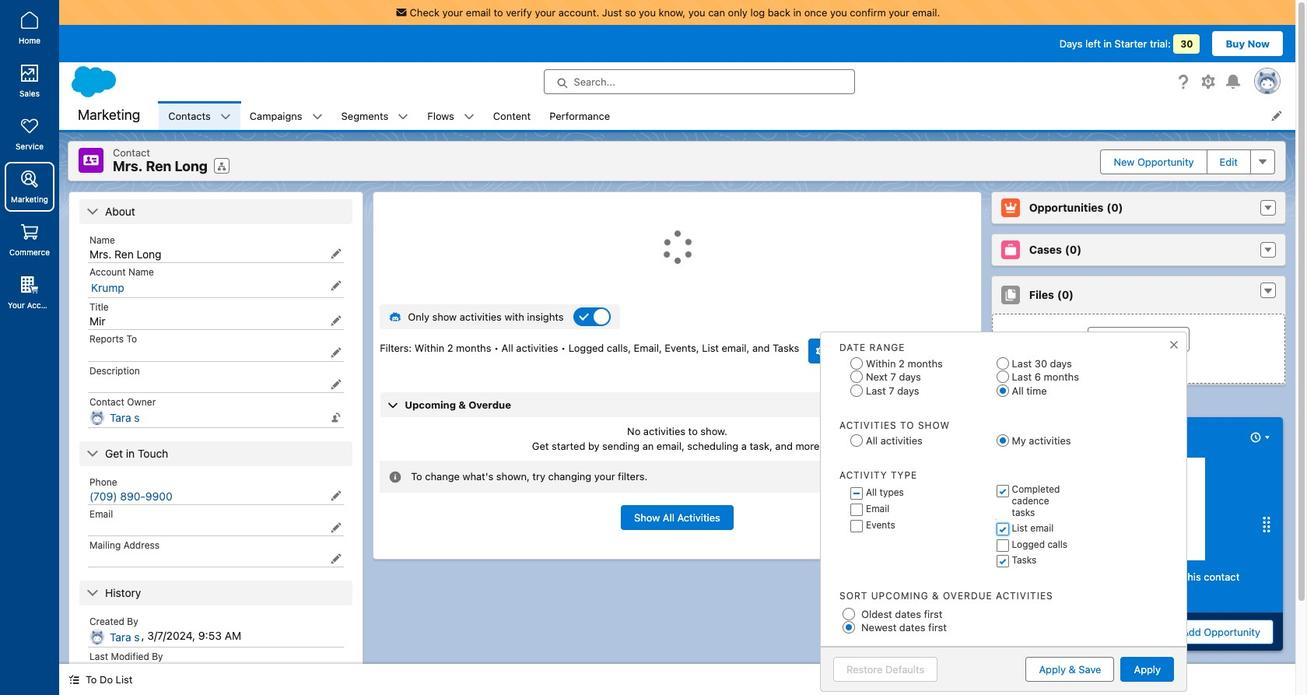 Task type: describe. For each thing, give the bounding box(es) containing it.
0 horizontal spatial logged
[[569, 341, 604, 354]]

first for oldest dates first
[[925, 608, 943, 620]]

0 vertical spatial and
[[753, 341, 770, 354]]

about button
[[79, 199, 353, 224]]

apply for apply & save
[[1040, 664, 1067, 676]]

contact owner
[[90, 396, 156, 408]]

contact for contact owner
[[90, 396, 124, 408]]

1 horizontal spatial &
[[933, 590, 940, 602]]

edit title image
[[331, 315, 342, 326]]

scheduling
[[688, 440, 739, 452]]

how
[[1030, 571, 1049, 583]]

segments link
[[332, 101, 398, 130]]

apply button
[[1122, 657, 1175, 682]]

calls
[[1048, 539, 1068, 551]]

0 horizontal spatial 2
[[448, 341, 454, 354]]

title
[[90, 301, 109, 313]]

0 horizontal spatial account
[[27, 301, 58, 310]]

restore
[[847, 664, 883, 676]]

by inside no activities to show. get started by sending an email, scheduling a task, and more.
[[589, 440, 600, 452]]

changing
[[549, 470, 592, 483]]

all down only show activities with insights
[[502, 341, 514, 354]]

opportunity for add opportunity
[[1205, 626, 1261, 639]]

1 horizontal spatial logged
[[1013, 539, 1046, 551]]

2 horizontal spatial list
[[1013, 523, 1028, 534]]

service
[[16, 142, 44, 151]]

last modified by
[[90, 650, 163, 662]]

date range
[[840, 342, 906, 353]]

text default image for history
[[86, 587, 99, 599]]

1 horizontal spatial show
[[919, 419, 951, 431]]

to for to do list
[[86, 673, 97, 686]]

890-
[[120, 489, 146, 503]]

first for newest dates first
[[929, 622, 947, 634]]

all left time
[[1013, 384, 1024, 397]]

text default image inside get in touch dropdown button
[[86, 447, 99, 460]]

range
[[870, 342, 906, 353]]

1 horizontal spatial by
[[152, 650, 163, 662]]

apply & save
[[1040, 664, 1102, 676]]

mrs. ren long for name
[[90, 247, 162, 260]]

all down activity type
[[867, 487, 878, 499]]

tara for modified
[[110, 665, 131, 679]]

your inside status
[[595, 470, 616, 483]]

apply for apply
[[1135, 664, 1162, 676]]

upload files
[[1119, 333, 1177, 345]]

9:53 for created by
[[198, 629, 222, 642]]

restore defaults
[[847, 664, 925, 676]]

about
[[105, 204, 135, 218]]

mrs. for name
[[90, 247, 112, 260]]

show inside show all activities button
[[635, 512, 660, 524]]

search... button
[[544, 69, 855, 94]]

all down activities to show
[[867, 435, 878, 447]]

text default image inside segments list item
[[398, 111, 409, 122]]

created by
[[90, 615, 138, 627]]

filters: within 2 months • all activities • logged calls, email, events, list email, and tasks
[[380, 341, 800, 354]]

search...
[[574, 76, 616, 88]]

get inside get in touch dropdown button
[[105, 447, 123, 460]]

change
[[425, 470, 460, 483]]

Tasks checkbox
[[996, 551, 997, 552]]

0 vertical spatial files
[[1030, 288, 1055, 301]]

edit phone image
[[331, 490, 342, 501]]

it!
[[1060, 431, 1073, 445]]

(709) 890-9900 link
[[90, 489, 173, 503]]

1 horizontal spatial email,
[[722, 341, 750, 354]]

(709) 890-9900
[[90, 489, 173, 503]]

(709)
[[90, 489, 117, 503]]

flows link
[[418, 101, 464, 130]]

more.
[[796, 440, 823, 452]]

see
[[1010, 571, 1027, 583]]

reports
[[90, 333, 124, 345]]

a inside no activities to show. get started by sending an email, scheduling a task, and more.
[[742, 440, 747, 452]]

am for last modified by
[[225, 664, 242, 677]]

show.
[[701, 425, 728, 437]]

Completed cadence tasks checkbox
[[850, 532, 851, 533]]

events
[[867, 520, 896, 531]]

0 vertical spatial account
[[90, 266, 126, 278]]

mrs. ren long for contact
[[113, 158, 208, 174]]

to change what's shown, try changing your filters.
[[411, 470, 648, 483]]

by inside 'let's see how to move a deal forward with this contact by creating an opportunity.'
[[985, 586, 996, 599]]

0 horizontal spatial tasks
[[773, 341, 800, 354]]

mailing
[[90, 539, 121, 551]]

upcoming & overdue
[[405, 398, 511, 411]]

overdue
[[944, 590, 993, 602]]

contact
[[1205, 571, 1241, 583]]

an inside no activities to show. get started by sending an email, scheduling a task, and more.
[[643, 440, 654, 452]]

filters.
[[618, 470, 648, 483]]

last 30 days
[[1013, 357, 1073, 369]]

email,
[[634, 341, 662, 354]]

apply & save button
[[1026, 657, 1115, 682]]

0 horizontal spatial marketing
[[11, 195, 48, 204]]

0 vertical spatial by
[[127, 615, 138, 627]]

text default image inside flows list item
[[464, 111, 475, 122]]

last for last 6 months
[[1013, 371, 1033, 383]]

sort
[[840, 590, 868, 602]]

activities
[[997, 590, 1054, 602]]

sales
[[19, 89, 40, 98]]

home link
[[5, 3, 54, 53]]

am for created by
[[225, 629, 242, 642]]

6
[[1035, 371, 1042, 383]]

last for last 7 days
[[867, 384, 887, 397]]

text default image inside the campaigns list item
[[312, 111, 323, 122]]

history
[[105, 586, 141, 599]]

cases image
[[1002, 240, 1021, 259]]

creating
[[999, 586, 1038, 599]]

time
[[1027, 384, 1048, 397]]

new opportunity button
[[1101, 149, 1208, 174]]

to left verify
[[494, 6, 503, 19]]

s for by
[[134, 630, 140, 643]]

trial:
[[1151, 37, 1172, 50]]

your right verify
[[535, 6, 556, 19]]

refresh
[[877, 369, 913, 382]]

0 horizontal spatial with
[[505, 310, 525, 323]]

commerce link
[[5, 215, 54, 265]]

1 horizontal spatial email
[[1031, 523, 1054, 534]]

tara for owner
[[110, 411, 131, 424]]

all types
[[867, 487, 905, 499]]

s for modified
[[134, 665, 140, 679]]

flows
[[428, 109, 455, 122]]

list inside "button"
[[116, 673, 133, 686]]

add
[[1183, 626, 1202, 639]]

a inside 'let's see how to move a deal forward with this contact by creating an opportunity.'
[[1092, 571, 1098, 583]]

segments
[[342, 109, 389, 122]]

1 horizontal spatial activities
[[840, 419, 897, 431]]

new
[[1114, 156, 1135, 168]]

edit reports to image
[[331, 347, 342, 358]]

your left email.
[[889, 6, 910, 19]]

1 horizontal spatial marketing
[[78, 107, 140, 123]]

tara for by
[[110, 630, 131, 643]]

with inside 'let's see how to move a deal forward with this contact by creating an opportunity.'
[[1162, 571, 1182, 583]]

and inside no activities to show. get started by sending an email, scheduling a task, and more.
[[776, 440, 793, 452]]

can
[[709, 6, 726, 19]]

list containing contacts
[[159, 101, 1296, 130]]

history button
[[79, 580, 353, 605]]

overdue
[[469, 398, 511, 411]]

types
[[880, 487, 905, 499]]

expand all button
[[924, 363, 975, 388]]

, for by
[[141, 629, 145, 642]]

0 horizontal spatial 30
[[1035, 357, 1048, 369]]

edit account name image
[[331, 280, 342, 291]]

1 horizontal spatial within
[[867, 357, 897, 369]]

buy now button
[[1213, 31, 1284, 56]]

text default image inside contacts list item
[[220, 111, 231, 122]]

1 horizontal spatial •
[[561, 341, 566, 354]]

2 horizontal spatial •
[[917, 369, 922, 382]]

0 vertical spatial in
[[794, 6, 802, 19]]

email, inside no activities to show. get started by sending an email, scheduling a task, and more.
[[657, 440, 685, 452]]

to for to change what's shown, try changing your filters.
[[411, 470, 423, 483]]

you did it!
[[1013, 431, 1073, 445]]

tara s link for modified
[[110, 665, 140, 679]]

(0) for opportunities (0)
[[1107, 201, 1124, 214]]

check
[[410, 6, 440, 19]]

next
[[867, 371, 888, 383]]

2 you from the left
[[689, 6, 706, 19]]

s for owner
[[134, 411, 140, 424]]

your account
[[8, 301, 58, 310]]

days for next 7 days
[[900, 371, 922, 383]]

an inside 'let's see how to move a deal forward with this contact by creating an opportunity.'
[[1040, 586, 1052, 599]]

months for within 2 months
[[908, 357, 943, 369]]

insights
[[527, 310, 564, 323]]

tara s link for owner
[[110, 411, 140, 425]]

0 vertical spatial to
[[127, 333, 137, 345]]

email.
[[913, 6, 941, 19]]

& for apply
[[1069, 664, 1077, 676]]

0 horizontal spatial email
[[90, 508, 113, 520]]

days for last 7 days
[[898, 384, 920, 397]]

7 for last
[[889, 384, 895, 397]]

deal
[[1101, 571, 1121, 583]]

krump
[[91, 281, 124, 294]]

oldest dates first
[[862, 608, 943, 620]]

logged calls
[[1013, 539, 1068, 551]]

account name
[[90, 266, 154, 278]]

newest
[[862, 622, 897, 634]]

List email checkbox
[[996, 520, 997, 520]]



Task type: vqa. For each thing, say whether or not it's contained in the screenshot.
Payout
no



Task type: locate. For each thing, give the bounding box(es) containing it.
last up to do list "button"
[[90, 650, 108, 662]]

1 vertical spatial list
[[1013, 523, 1028, 534]]

flows list item
[[418, 101, 484, 130]]

0 vertical spatial months
[[456, 341, 492, 354]]

opportunity for new opportunity
[[1138, 156, 1195, 168]]

calls,
[[607, 341, 631, 354]]

0 horizontal spatial list
[[116, 673, 133, 686]]

task,
[[750, 440, 773, 452]]

0 vertical spatial mrs.
[[113, 158, 143, 174]]

9:53 for last modified by
[[198, 664, 222, 677]]

text default image for to change what's shown, try changing your filters.
[[389, 471, 402, 484]]

marketing link
[[5, 162, 54, 212]]

ren for name
[[115, 247, 134, 260]]

and
[[753, 341, 770, 354], [776, 440, 793, 452]]

ren for contact
[[146, 158, 172, 174]]

1 , 3/7/2024, 9:53 am from the top
[[141, 629, 242, 642]]

7 down "next 7 days"
[[889, 384, 895, 397]]

in right back
[[794, 6, 802, 19]]

segments list item
[[332, 101, 418, 130]]

marketing up the contact image
[[78, 107, 140, 123]]

3 tara from the top
[[110, 665, 131, 679]]

& inside dropdown button
[[459, 398, 466, 411]]

(0)
[[1107, 201, 1124, 214], [1066, 243, 1082, 256], [1058, 288, 1074, 301]]

(0) down cases (0)
[[1058, 288, 1074, 301]]

& for upcoming
[[459, 398, 466, 411]]

an
[[643, 440, 654, 452], [1040, 586, 1052, 599]]

account right your
[[27, 301, 58, 310]]

within down only
[[415, 341, 445, 354]]

no
[[628, 425, 641, 437]]

2 apply from the left
[[1135, 664, 1162, 676]]

list
[[159, 101, 1296, 130]]

2 vertical spatial tara
[[110, 665, 131, 679]]

your left filters. on the left bottom of the page
[[595, 470, 616, 483]]

0 horizontal spatial &
[[459, 398, 466, 411]]

0 horizontal spatial in
[[126, 447, 135, 460]]

1 vertical spatial (0)
[[1066, 243, 1082, 256]]

to left show.
[[689, 425, 698, 437]]

tara s down 'created by'
[[110, 630, 140, 643]]

activities for no activities to show. get started by sending an email, scheduling a task, and more.
[[644, 425, 686, 437]]

mrs.
[[113, 158, 143, 174], [90, 247, 112, 260]]

to
[[494, 6, 503, 19], [901, 419, 915, 431], [689, 425, 698, 437], [1052, 571, 1061, 583]]

2 up "next 7 days"
[[899, 357, 905, 369]]

9:53
[[198, 629, 222, 642], [198, 664, 222, 677]]

email,
[[722, 341, 750, 354], [657, 440, 685, 452]]

0 horizontal spatial you
[[639, 6, 656, 19]]

dates down oldest dates first
[[900, 622, 926, 634]]

tara down contact owner
[[110, 411, 131, 424]]

contact down description
[[90, 396, 124, 408]]

1 vertical spatial dates
[[900, 622, 926, 634]]

• down insights
[[561, 341, 566, 354]]

0 vertical spatial 3/7/2024,
[[147, 629, 196, 642]]

to up the all activities
[[901, 419, 915, 431]]

0 vertical spatial tara s
[[110, 411, 140, 424]]

contact
[[113, 146, 150, 159], [90, 396, 124, 408]]

edit mailing address image
[[331, 553, 342, 564]]

to left change
[[411, 470, 423, 483]]

contacts list item
[[159, 101, 240, 130]]

1 horizontal spatial a
[[1092, 571, 1098, 583]]

0 horizontal spatial ren
[[115, 247, 134, 260]]

3/7/2024, for last modified by
[[147, 664, 196, 677]]

sending
[[603, 440, 640, 452]]

all time
[[1013, 384, 1048, 397]]

let's see how to move a deal forward with this contact by creating an opportunity.
[[985, 571, 1241, 599]]

long down the "contacts" 'link'
[[175, 158, 208, 174]]

list down tasks
[[1013, 523, 1028, 534]]

created
[[90, 615, 125, 627]]

text default image inside about dropdown button
[[86, 205, 99, 218]]

in inside get in touch dropdown button
[[126, 447, 135, 460]]

0 vertical spatial email,
[[722, 341, 750, 354]]

1 horizontal spatial account
[[90, 266, 126, 278]]

, down the modified
[[141, 664, 145, 677]]

text default image left flows
[[398, 111, 409, 122]]

0 horizontal spatial and
[[753, 341, 770, 354]]

1 horizontal spatial 30
[[1181, 38, 1194, 50]]

1 vertical spatial 7
[[889, 384, 895, 397]]

buy now
[[1227, 37, 1271, 50]]

(0) for files (0)
[[1058, 288, 1074, 301]]

0 vertical spatial am
[[225, 629, 242, 642]]

started
[[552, 440, 586, 452]]

long for name
[[137, 247, 162, 260]]

logged left calls,
[[569, 341, 604, 354]]

2 tara from the top
[[110, 630, 131, 643]]

1 vertical spatial name
[[128, 266, 154, 278]]

0 vertical spatial within
[[415, 341, 445, 354]]

0 vertical spatial opportunity
[[1138, 156, 1195, 168]]

by right 'started'
[[589, 440, 600, 452]]

a left deal
[[1092, 571, 1098, 583]]

upcoming
[[405, 398, 456, 411]]

0 vertical spatial email
[[466, 6, 491, 19]]

2 horizontal spatial to
[[411, 470, 423, 483]]

1 horizontal spatial email
[[867, 503, 890, 515]]

text default image inside to change what's shown, try changing your filters. status
[[389, 471, 402, 484]]

1 tara from the top
[[110, 411, 131, 424]]

0 horizontal spatial months
[[456, 341, 492, 354]]

0 horizontal spatial activities
[[678, 512, 721, 524]]

0 horizontal spatial long
[[137, 247, 162, 260]]

dates for oldest
[[896, 608, 922, 620]]

your right check
[[443, 6, 463, 19]]

0 horizontal spatial to
[[86, 673, 97, 686]]

3/7/2024, for created by
[[147, 629, 196, 642]]

0 vertical spatial long
[[175, 158, 208, 174]]

mailing address
[[90, 539, 160, 551]]

last up all time
[[1013, 371, 1033, 383]]

1 vertical spatial ,
[[141, 664, 145, 677]]

get left 'started'
[[532, 440, 549, 452]]

to change what's shown, try changing your filters. status
[[380, 461, 975, 493]]

text default image for only show activities with insights
[[389, 310, 402, 323]]

contact right the contact image
[[113, 146, 150, 159]]

activities
[[460, 310, 502, 323], [516, 341, 559, 354], [644, 425, 686, 437], [881, 435, 923, 447], [1030, 435, 1072, 447]]

marketing
[[78, 107, 140, 123], [11, 195, 48, 204]]

9900
[[146, 489, 173, 503]]

1 vertical spatial files
[[1155, 333, 1177, 345]]

months for last 6 months
[[1045, 371, 1080, 383]]

logged down list email
[[1013, 539, 1046, 551]]

oldest
[[862, 608, 893, 620]]

your
[[8, 301, 25, 310]]

move
[[1064, 571, 1090, 583]]

all down to change what's shown, try changing your filters. status on the bottom of the page
[[663, 512, 675, 524]]

mrs. ren long up account name in the top of the page
[[90, 247, 162, 260]]

to do list button
[[59, 664, 142, 695]]

(0) for cases (0)
[[1066, 243, 1082, 256]]

opportunity right new
[[1138, 156, 1195, 168]]

files right the upload
[[1155, 333, 1177, 345]]

ren up account name in the top of the page
[[115, 247, 134, 260]]

1 tara s link from the top
[[110, 411, 140, 425]]

activities for all activities
[[881, 435, 923, 447]]

completed
[[1013, 484, 1061, 495]]

text default image left history
[[86, 587, 99, 599]]

refresh • expand all
[[877, 369, 975, 382]]

0 horizontal spatial mrs.
[[90, 247, 112, 260]]

1 vertical spatial mrs.
[[90, 247, 112, 260]]

text default image inside history dropdown button
[[86, 587, 99, 599]]

check your email to verify your account. just so you know, you can only log back in once you confirm your email.
[[410, 6, 941, 19]]

0 vertical spatial &
[[459, 398, 466, 411]]

1 vertical spatial and
[[776, 440, 793, 452]]

performance link
[[541, 101, 620, 130]]

campaigns link
[[240, 101, 312, 130]]

3/7/2024, down the modified
[[147, 664, 196, 677]]

1 vertical spatial 3/7/2024,
[[147, 664, 196, 677]]

2 am from the top
[[225, 664, 242, 677]]

to right 'how' at right bottom
[[1052, 571, 1061, 583]]

tara s down contact owner
[[110, 411, 140, 424]]

edit email image
[[331, 522, 342, 533]]

in
[[794, 6, 802, 19], [1104, 37, 1113, 50], [126, 447, 135, 460]]

2 down show
[[448, 341, 454, 354]]

text default image
[[398, 111, 409, 122], [389, 310, 402, 323], [389, 471, 402, 484], [86, 587, 99, 599]]

files element
[[992, 275, 1287, 385]]

files down "cases"
[[1030, 288, 1055, 301]]

touch
[[138, 447, 168, 460]]

1 horizontal spatial and
[[776, 440, 793, 452]]

contact for contact
[[113, 146, 150, 159]]

tara s for by
[[110, 630, 140, 643]]

to inside status
[[411, 470, 423, 483]]

activities inside button
[[678, 512, 721, 524]]

apply left save
[[1040, 664, 1067, 676]]

tara s link down last modified by
[[110, 665, 140, 679]]

type
[[891, 470, 918, 481]]

with left insights
[[505, 310, 525, 323]]

7 up last 7 days
[[891, 371, 897, 383]]

all
[[502, 341, 514, 354], [963, 369, 975, 382], [1013, 384, 1024, 397], [867, 435, 878, 447], [867, 487, 878, 499], [663, 512, 675, 524]]

opportunities
[[1030, 201, 1104, 214]]

opportunity
[[1138, 156, 1195, 168], [1205, 626, 1261, 639]]

0 vertical spatial contact
[[113, 146, 150, 159]]

2 s from the top
[[134, 630, 140, 643]]

what's
[[463, 470, 494, 483]]

by right created
[[127, 615, 138, 627]]

1 am from the top
[[225, 629, 242, 642]]

opportunity.
[[1055, 586, 1113, 599]]

commerce
[[9, 248, 50, 257]]

to do list
[[86, 673, 133, 686]]

s down the modified
[[134, 665, 140, 679]]

1 horizontal spatial list
[[702, 341, 719, 354]]

dates for newest
[[900, 622, 926, 634]]

upcoming
[[872, 590, 929, 602]]

to inside no activities to show. get started by sending an email, scheduling a task, and more.
[[689, 425, 698, 437]]

2 , from the top
[[141, 664, 145, 677]]

1 vertical spatial email
[[1031, 523, 1054, 534]]

activity type
[[840, 470, 918, 481]]

1 vertical spatial opportunity
[[1205, 626, 1261, 639]]

s up the modified
[[134, 630, 140, 643]]

30 inside the days left in starter trial: 30
[[1181, 38, 1194, 50]]

1 vertical spatial in
[[1104, 37, 1113, 50]]

0 vertical spatial marketing
[[78, 107, 140, 123]]

1 vertical spatial tasks
[[1013, 555, 1037, 566]]

3 you from the left
[[831, 6, 848, 19]]

activities for my activities
[[1030, 435, 1072, 447]]

, 3/7/2024, 9:53 am for last modified by
[[141, 664, 242, 677]]

to inside "button"
[[86, 673, 97, 686]]

tara
[[110, 411, 131, 424], [110, 630, 131, 643], [110, 665, 131, 679]]

tara s link up last modified by
[[110, 630, 140, 644]]

opportunity right add
[[1205, 626, 1261, 639]]

last up last 6 months
[[1013, 357, 1033, 369]]

did
[[1038, 431, 1057, 445]]

(0) right "cases"
[[1066, 243, 1082, 256]]

1 horizontal spatial name
[[128, 266, 154, 278]]

the image contains a purple sun rising behind dark green trees, a light green hill, and green bushes. a brown squirrel jumps out of the hill forward. image
[[1021, 458, 1206, 561]]

last for last 30 days
[[1013, 357, 1033, 369]]

verify
[[506, 6, 532, 19]]

get up phone at bottom left
[[105, 447, 123, 460]]

apply inside apply & save "button"
[[1040, 664, 1067, 676]]

0 horizontal spatial show
[[635, 512, 660, 524]]

no activities to show. get started by sending an email, scheduling a task, and more.
[[532, 425, 823, 452]]

to right the reports
[[127, 333, 137, 345]]

tara s for owner
[[110, 411, 140, 424]]

1 vertical spatial 9:53
[[198, 664, 222, 677]]

0 horizontal spatial name
[[90, 234, 115, 246]]

list
[[702, 341, 719, 354], [1013, 523, 1028, 534], [116, 673, 133, 686]]

1 you from the left
[[639, 6, 656, 19]]

long for contact
[[175, 158, 208, 174]]

within 2 months
[[867, 357, 943, 369]]

tara s link for by
[[110, 630, 140, 644]]

marketing up commerce link
[[11, 195, 48, 204]]

email up events on the right
[[867, 503, 890, 515]]

2 3/7/2024, from the top
[[147, 664, 196, 677]]

0 vertical spatial 2
[[448, 341, 454, 354]]

1 vertical spatial , 3/7/2024, 9:53 am
[[141, 664, 242, 677]]

(0) down new
[[1107, 201, 1124, 214]]

mrs. ren long down contacts on the left top of page
[[113, 158, 208, 174]]

activities up the all activities
[[840, 419, 897, 431]]

1 vertical spatial &
[[933, 590, 940, 602]]

show down filters. on the left bottom of the page
[[635, 512, 660, 524]]

, 3/7/2024, 9:53 am
[[141, 629, 242, 642], [141, 664, 242, 677]]

3/7/2024, up the modified
[[147, 629, 196, 642]]

apply inside apply button
[[1135, 664, 1162, 676]]

email
[[466, 6, 491, 19], [1031, 523, 1054, 534]]

log
[[751, 6, 765, 19]]

an down 'how' at right bottom
[[1040, 586, 1052, 599]]

get
[[532, 440, 549, 452], [105, 447, 123, 460]]

ren down the "contacts" 'link'
[[146, 158, 172, 174]]

3 tara s from the top
[[110, 665, 140, 679]]

last for last modified by
[[90, 650, 108, 662]]

date
[[840, 342, 867, 353]]

to inside 'let's see how to move a deal forward with this contact by creating an opportunity.'
[[1052, 571, 1061, 583]]

with
[[505, 310, 525, 323], [1162, 571, 1182, 583]]

1 vertical spatial email,
[[657, 440, 685, 452]]

by
[[127, 615, 138, 627], [152, 650, 163, 662]]

contact image
[[79, 148, 104, 173]]

0 vertical spatial ren
[[146, 158, 172, 174]]

2 tara s link from the top
[[110, 630, 140, 644]]

& left 'overdue'
[[459, 398, 466, 411]]

by down let's
[[985, 586, 996, 599]]

text default image inside to do list "button"
[[69, 674, 79, 685]]

0 vertical spatial days
[[1051, 357, 1073, 369]]

text default image
[[220, 111, 231, 122], [312, 111, 323, 122], [464, 111, 475, 122], [86, 205, 99, 218], [1264, 286, 1275, 296], [86, 447, 99, 460], [69, 674, 79, 685]]

home
[[19, 36, 41, 45]]

0 horizontal spatial opportunity
[[1138, 156, 1195, 168]]

• left expand
[[917, 369, 922, 382]]

2 vertical spatial to
[[86, 673, 97, 686]]

text default image left change
[[389, 471, 402, 484]]

1 vertical spatial by
[[985, 586, 996, 599]]

last down next
[[867, 384, 887, 397]]

1 horizontal spatial tasks
[[1013, 555, 1037, 566]]

0 vertical spatial activities
[[840, 419, 897, 431]]

files
[[1030, 288, 1055, 301], [1155, 333, 1177, 345]]

1 vertical spatial activities
[[678, 512, 721, 524]]

in right left
[[1104, 37, 1113, 50]]

2 , 3/7/2024, 9:53 am from the top
[[141, 664, 242, 677]]

list right events,
[[702, 341, 719, 354]]

2 vertical spatial tara s
[[110, 665, 140, 679]]

left
[[1086, 37, 1102, 50]]

, 3/7/2024, 9:53 am down the modified
[[141, 664, 242, 677]]

2 horizontal spatial you
[[831, 6, 848, 19]]

days down within 2 months
[[900, 371, 922, 383]]

campaigns list item
[[240, 101, 332, 130]]

0 vertical spatial a
[[742, 440, 747, 452]]

mrs. for contact
[[113, 158, 143, 174]]

0 vertical spatial show
[[919, 419, 951, 431]]

email up logged calls
[[1031, 523, 1054, 534]]

do
[[100, 673, 113, 686]]

0 horizontal spatial by
[[589, 440, 600, 452]]

confirm
[[850, 6, 887, 19]]

3 tara s link from the top
[[110, 665, 140, 679]]

1 vertical spatial 2
[[899, 357, 905, 369]]

days for last 30 days
[[1051, 357, 1073, 369]]

by right the modified
[[152, 650, 163, 662]]

email, up to change what's shown, try changing your filters. status on the bottom of the page
[[657, 440, 685, 452]]

, 3/7/2024, 9:53 am for created by
[[141, 629, 242, 642]]

content link
[[484, 101, 541, 130]]

1 vertical spatial within
[[867, 357, 897, 369]]

1 tara s from the top
[[110, 411, 140, 424]]

& inside "button"
[[1069, 664, 1077, 676]]

•
[[494, 341, 499, 354], [561, 341, 566, 354], [917, 369, 922, 382]]

1 vertical spatial with
[[1162, 571, 1182, 583]]

0 vertical spatial 30
[[1181, 38, 1194, 50]]

2 tara s from the top
[[110, 630, 140, 643]]

by
[[589, 440, 600, 452], [985, 586, 996, 599]]

3 s from the top
[[134, 665, 140, 679]]

7 for next
[[891, 371, 897, 383]]

1 vertical spatial s
[[134, 630, 140, 643]]

to
[[127, 333, 137, 345], [411, 470, 423, 483], [86, 673, 97, 686]]

1 vertical spatial account
[[27, 301, 58, 310]]

activities down to change what's shown, try changing your filters. status on the bottom of the page
[[678, 512, 721, 524]]

buy
[[1227, 37, 1246, 50]]

tasks up see
[[1013, 555, 1037, 566]]

a left task,
[[742, 440, 747, 452]]

tara down last modified by
[[110, 665, 131, 679]]

days up last 6 months
[[1051, 357, 1073, 369]]

1 vertical spatial tara
[[110, 630, 131, 643]]

mrs. right the contact image
[[113, 158, 143, 174]]

days down "next 7 days"
[[898, 384, 920, 397]]

opportunities (0)
[[1030, 201, 1124, 214]]

last
[[1013, 357, 1033, 369], [1013, 371, 1033, 383], [867, 384, 887, 397], [90, 650, 108, 662]]

modified
[[111, 650, 149, 662]]

0 vertical spatial (0)
[[1107, 201, 1124, 214]]

0 vertical spatial an
[[643, 440, 654, 452]]

you left can
[[689, 6, 706, 19]]

my activities
[[1013, 435, 1072, 447]]

ren
[[146, 158, 172, 174], [115, 247, 134, 260]]

2 vertical spatial tara s link
[[110, 665, 140, 679]]

events,
[[665, 341, 700, 354]]

& left overdue
[[933, 590, 940, 602]]

opportunity inside button
[[1138, 156, 1195, 168]]

2 vertical spatial (0)
[[1058, 288, 1074, 301]]

edit description image
[[331, 379, 342, 390]]

30 up 6
[[1035, 357, 1048, 369]]

apply right save
[[1135, 664, 1162, 676]]

(0) inside the files element
[[1058, 288, 1074, 301]]

0 horizontal spatial •
[[494, 341, 499, 354]]

1 horizontal spatial by
[[985, 586, 996, 599]]

activities inside no activities to show. get started by sending an email, scheduling a task, and more.
[[644, 425, 686, 437]]

1 9:53 from the top
[[198, 629, 222, 642]]

, for modified
[[141, 664, 145, 677]]

opportunities image
[[1002, 198, 1021, 217]]

0 vertical spatial dates
[[896, 608, 922, 620]]

with left this
[[1162, 571, 1182, 583]]

get inside no activities to show. get started by sending an email, scheduling a task, and more.
[[532, 440, 549, 452]]

&
[[459, 398, 466, 411], [933, 590, 940, 602], [1069, 664, 1077, 676]]

you right once
[[831, 6, 848, 19]]

1 s from the top
[[134, 411, 140, 424]]

long up account name in the top of the page
[[137, 247, 162, 260]]

tara s for modified
[[110, 665, 140, 679]]

1 vertical spatial marketing
[[11, 195, 48, 204]]

add opportunity
[[1183, 626, 1261, 639]]

3/7/2024,
[[147, 629, 196, 642], [147, 664, 196, 677]]

tara s link down contact owner
[[110, 411, 140, 425]]

s down owner
[[134, 411, 140, 424]]

you right 'so' on the left of the page
[[639, 6, 656, 19]]

all inside button
[[663, 512, 675, 524]]

save
[[1079, 664, 1102, 676]]

now
[[1248, 37, 1271, 50]]

in left touch
[[126, 447, 135, 460]]

activities to show
[[840, 419, 951, 431]]

1 3/7/2024, from the top
[[147, 629, 196, 642]]

edit name image
[[331, 248, 342, 259]]

edit
[[1221, 156, 1239, 168]]

0 vertical spatial 7
[[891, 371, 897, 383]]

show all activities
[[635, 512, 721, 524]]

text default image inside the files element
[[1264, 286, 1275, 296]]

list right do
[[116, 673, 133, 686]]

content
[[493, 109, 531, 122]]

2 vertical spatial s
[[134, 665, 140, 679]]

defaults
[[886, 664, 925, 676]]

filters:
[[380, 341, 412, 354]]

shown,
[[497, 470, 530, 483]]

0 vertical spatial ,
[[141, 629, 145, 642]]

2 9:53 from the top
[[198, 664, 222, 677]]

1 apply from the left
[[1040, 664, 1067, 676]]

0 horizontal spatial email
[[466, 6, 491, 19]]

all right expand
[[963, 369, 975, 382]]

newest dates first
[[862, 622, 947, 634]]

, up the modified
[[141, 629, 145, 642]]

1 horizontal spatial get
[[532, 440, 549, 452]]

1 , from the top
[[141, 629, 145, 642]]

email down (709)
[[90, 508, 113, 520]]

0 vertical spatial s
[[134, 411, 140, 424]]

1 vertical spatial long
[[137, 247, 162, 260]]

0 vertical spatial 9:53
[[198, 629, 222, 642]]

0 vertical spatial first
[[925, 608, 943, 620]]

contacts link
[[159, 101, 220, 130]]

tara s
[[110, 411, 140, 424], [110, 630, 140, 643], [110, 665, 140, 679]]



